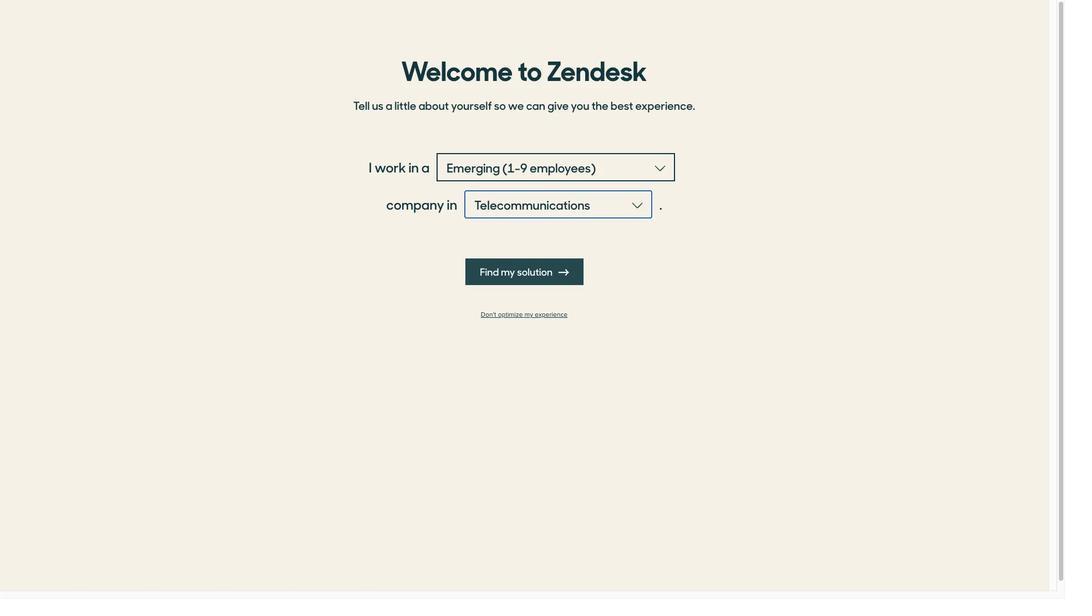 Task type: vqa. For each thing, say whether or not it's contained in the screenshot.
Welcome to Zendesk
yes



Task type: describe. For each thing, give the bounding box(es) containing it.
1 horizontal spatial in
[[447, 195, 457, 214]]

so
[[494, 97, 506, 113]]

i
[[369, 158, 372, 176]]

work
[[375, 158, 406, 176]]

we
[[508, 97, 524, 113]]

find     my solution
[[480, 265, 554, 279]]

welcome to zendesk
[[401, 49, 647, 88]]

.
[[660, 195, 662, 214]]

the
[[592, 97, 609, 113]]

to
[[518, 49, 542, 88]]

yourself
[[451, 97, 492, 113]]

don't optimize my experience link
[[347, 311, 702, 319]]

find     my solution button
[[465, 259, 583, 285]]

zendesk
[[547, 49, 647, 88]]

1 horizontal spatial a
[[422, 158, 430, 176]]

tell us a little about yourself so we can give you the best experience.
[[353, 97, 695, 113]]

company in
[[386, 195, 457, 214]]

optimize
[[498, 311, 523, 319]]

don't
[[481, 311, 496, 319]]

solution
[[517, 265, 552, 279]]

i work in a
[[369, 158, 430, 176]]



Task type: locate. For each thing, give the bounding box(es) containing it.
arrow right image
[[559, 267, 569, 277]]

us
[[372, 97, 384, 113]]

can
[[526, 97, 545, 113]]

my right optimize
[[525, 311, 533, 319]]

a
[[386, 97, 392, 113], [422, 158, 430, 176]]

in right company
[[447, 195, 457, 214]]

my right find
[[501, 265, 515, 279]]

0 vertical spatial my
[[501, 265, 515, 279]]

1 horizontal spatial my
[[525, 311, 533, 319]]

0 horizontal spatial a
[[386, 97, 392, 113]]

you
[[571, 97, 590, 113]]

1 vertical spatial in
[[447, 195, 457, 214]]

little
[[395, 97, 416, 113]]

company
[[386, 195, 444, 214]]

give
[[548, 97, 569, 113]]

a right us
[[386, 97, 392, 113]]

find
[[480, 265, 499, 279]]

a right work
[[422, 158, 430, 176]]

don't optimize my experience
[[481, 311, 568, 319]]

in
[[409, 158, 419, 176], [447, 195, 457, 214]]

0 horizontal spatial in
[[409, 158, 419, 176]]

0 vertical spatial a
[[386, 97, 392, 113]]

in right work
[[409, 158, 419, 176]]

best
[[611, 97, 633, 113]]

experience.
[[635, 97, 695, 113]]

tell
[[353, 97, 370, 113]]

1 vertical spatial a
[[422, 158, 430, 176]]

my
[[501, 265, 515, 279], [525, 311, 533, 319]]

experience
[[535, 311, 568, 319]]

my inside button
[[501, 265, 515, 279]]

0 vertical spatial in
[[409, 158, 419, 176]]

welcome
[[401, 49, 513, 88]]

about
[[419, 97, 449, 113]]

0 horizontal spatial my
[[501, 265, 515, 279]]

1 vertical spatial my
[[525, 311, 533, 319]]



